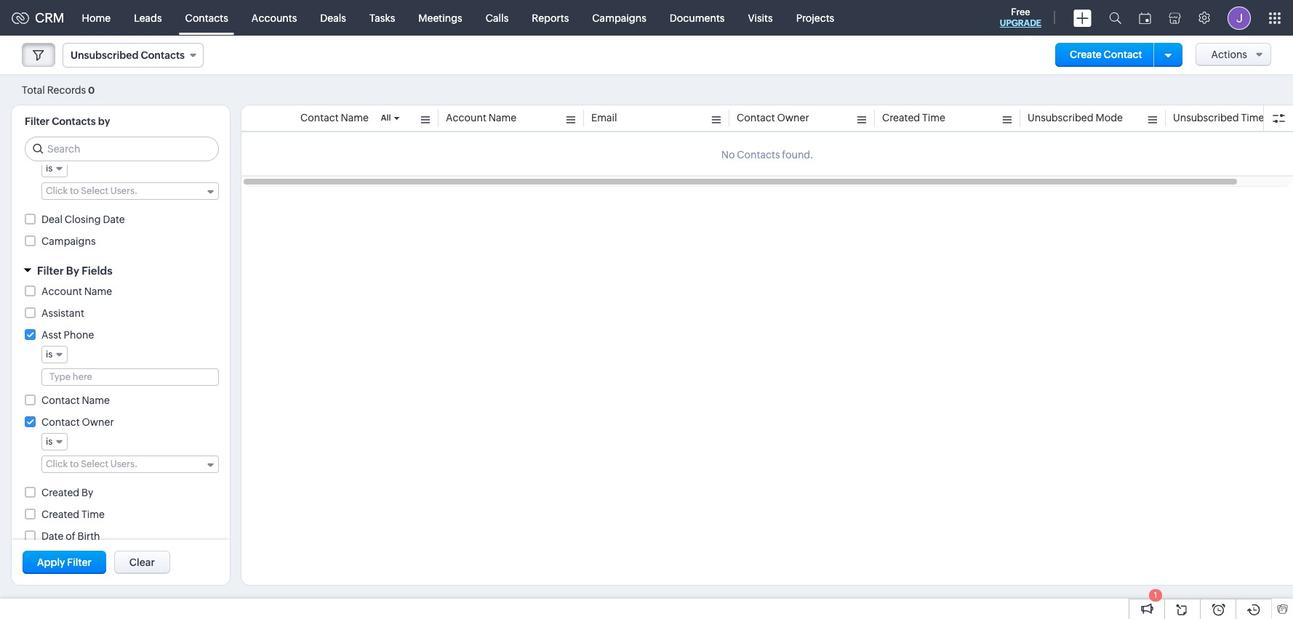 Task type: describe. For each thing, give the bounding box(es) containing it.
created by
[[41, 487, 93, 499]]

leads link
[[122, 0, 174, 35]]

of
[[66, 531, 75, 543]]

unsubscribed time
[[1174, 112, 1265, 124]]

1 vertical spatial created time
[[41, 509, 105, 521]]

birth
[[77, 531, 100, 543]]

visits
[[748, 12, 773, 24]]

2 click to select users. field from the top
[[41, 456, 219, 474]]

filter by fields
[[37, 265, 112, 277]]

is field for contact
[[41, 433, 68, 451]]

by
[[98, 116, 110, 127]]

fields
[[82, 265, 112, 277]]

1 vertical spatial created
[[41, 487, 79, 499]]

2 horizontal spatial time
[[1242, 112, 1265, 124]]

0 vertical spatial contacts
[[185, 12, 228, 24]]

calls link
[[474, 0, 521, 35]]

meetings link
[[407, 0, 474, 35]]

1 click to select users. from the top
[[46, 185, 138, 196]]

to for 2nd the click to select users. field from the top
[[70, 459, 79, 470]]

filter contacts by
[[25, 116, 110, 127]]

1 select from the top
[[81, 185, 108, 196]]

visits link
[[737, 0, 785, 35]]

0 horizontal spatial owner
[[82, 417, 114, 428]]

is for asst
[[46, 349, 53, 360]]

home link
[[70, 0, 122, 35]]

tasks
[[370, 12, 395, 24]]

free
[[1012, 7, 1031, 17]]

create contact button
[[1056, 43, 1158, 67]]

1 horizontal spatial account name
[[446, 112, 517, 124]]

deals
[[320, 12, 346, 24]]

home
[[82, 12, 111, 24]]

search element
[[1101, 0, 1131, 36]]

2 click from the top
[[46, 459, 68, 470]]

reports
[[532, 12, 569, 24]]

upgrade
[[1000, 18, 1042, 28]]

1 click to select users. field from the top
[[41, 182, 219, 200]]

projects link
[[785, 0, 846, 35]]

1 vertical spatial campaigns
[[41, 236, 96, 247]]

leads
[[134, 12, 162, 24]]

2 users. from the top
[[110, 459, 138, 470]]

asst
[[41, 329, 62, 341]]

0 vertical spatial contact name
[[301, 112, 369, 124]]

by for created
[[81, 487, 93, 499]]

documents link
[[658, 0, 737, 35]]

1 vertical spatial account name
[[41, 286, 112, 297]]

asst phone
[[41, 329, 94, 341]]

0 vertical spatial contact owner
[[737, 112, 810, 124]]

0 vertical spatial account
[[446, 112, 487, 124]]

accounts link
[[240, 0, 309, 35]]

filter by fields button
[[12, 258, 230, 284]]

apply filter button
[[23, 552, 106, 575]]

clear
[[129, 557, 155, 569]]

Search text field
[[25, 138, 218, 161]]

2 click to select users. from the top
[[46, 459, 138, 470]]

crm
[[35, 10, 64, 25]]

apply
[[37, 557, 65, 569]]

profile image
[[1228, 6, 1252, 29]]

date of birth
[[41, 531, 100, 543]]

contacts for unsubscribed contacts
[[141, 49, 185, 61]]

is for contact
[[46, 436, 53, 447]]

campaigns inside campaigns link
[[593, 12, 647, 24]]

assistant
[[41, 308, 84, 319]]

projects
[[797, 12, 835, 24]]

total
[[22, 84, 45, 96]]

unsubscribed for unsubscribed contacts
[[71, 49, 139, 61]]

create menu element
[[1065, 0, 1101, 35]]

apply filter
[[37, 557, 92, 569]]

0 vertical spatial created
[[883, 112, 921, 124]]

reports link
[[521, 0, 581, 35]]

1 horizontal spatial time
[[923, 112, 946, 124]]

by for filter
[[66, 265, 79, 277]]

filter for filter contacts by
[[25, 116, 50, 127]]

email
[[592, 112, 618, 124]]



Task type: vqa. For each thing, say whether or not it's contained in the screenshot.
FIELD
no



Task type: locate. For each thing, give the bounding box(es) containing it.
2 is from the top
[[46, 349, 53, 360]]

Unsubscribed Contacts field
[[63, 43, 204, 68]]

account
[[446, 112, 487, 124], [41, 286, 82, 297]]

is field
[[41, 160, 68, 177], [41, 346, 68, 364], [41, 433, 68, 451]]

by
[[66, 265, 79, 277], [81, 487, 93, 499]]

1 horizontal spatial contact name
[[301, 112, 369, 124]]

3 is field from the top
[[41, 433, 68, 451]]

filter inside apply filter button
[[67, 557, 92, 569]]

accounts
[[252, 12, 297, 24]]

to up closing
[[70, 185, 79, 196]]

is
[[46, 163, 53, 174], [46, 349, 53, 360], [46, 436, 53, 447]]

2 vertical spatial created
[[41, 509, 79, 521]]

select up the created by
[[81, 459, 108, 470]]

0 vertical spatial to
[[70, 185, 79, 196]]

filter down total
[[25, 116, 50, 127]]

2 select from the top
[[81, 459, 108, 470]]

0 vertical spatial owner
[[777, 112, 810, 124]]

unsubscribed for unsubscribed mode
[[1028, 112, 1094, 124]]

1 vertical spatial owner
[[82, 417, 114, 428]]

2 vertical spatial contacts
[[52, 116, 96, 127]]

0 horizontal spatial contact owner
[[41, 417, 114, 428]]

unsubscribed contacts
[[71, 49, 185, 61]]

1 horizontal spatial by
[[81, 487, 93, 499]]

deal
[[41, 214, 63, 225]]

free upgrade
[[1000, 7, 1042, 28]]

1 horizontal spatial owner
[[777, 112, 810, 124]]

calendar image
[[1140, 12, 1152, 24]]

click to select users. field up the created by
[[41, 456, 219, 474]]

0 horizontal spatial date
[[41, 531, 64, 543]]

1 vertical spatial is
[[46, 349, 53, 360]]

Type here text field
[[42, 369, 218, 385]]

1 horizontal spatial date
[[103, 214, 125, 225]]

1 vertical spatial is field
[[41, 346, 68, 364]]

account name
[[446, 112, 517, 124], [41, 286, 112, 297]]

to
[[70, 185, 79, 196], [70, 459, 79, 470]]

2 to from the top
[[70, 459, 79, 470]]

click to select users. field down search text box
[[41, 182, 219, 200]]

1 vertical spatial click to select users. field
[[41, 456, 219, 474]]

1 horizontal spatial contact owner
[[737, 112, 810, 124]]

0 vertical spatial by
[[66, 265, 79, 277]]

created time
[[883, 112, 946, 124], [41, 509, 105, 521]]

filter up assistant
[[37, 265, 64, 277]]

meetings
[[419, 12, 463, 24]]

unsubscribed left 'mode'
[[1028, 112, 1094, 124]]

0 vertical spatial is field
[[41, 160, 68, 177]]

1 horizontal spatial campaigns
[[593, 12, 647, 24]]

1 vertical spatial by
[[81, 487, 93, 499]]

1 to from the top
[[70, 185, 79, 196]]

time
[[923, 112, 946, 124], [1242, 112, 1265, 124], [81, 509, 105, 521]]

contacts right the leads link on the left
[[185, 12, 228, 24]]

date
[[103, 214, 125, 225], [41, 531, 64, 543]]

click to select users.
[[46, 185, 138, 196], [46, 459, 138, 470]]

contact name left all
[[301, 112, 369, 124]]

by left fields
[[66, 265, 79, 277]]

contact name down 'type here' text box
[[41, 395, 110, 407]]

0 vertical spatial click
[[46, 185, 68, 196]]

0 vertical spatial filter
[[25, 116, 50, 127]]

users.
[[110, 185, 138, 196], [110, 459, 138, 470]]

1 vertical spatial contact owner
[[41, 417, 114, 428]]

unsubscribed down actions
[[1174, 112, 1240, 124]]

contact inside create contact button
[[1104, 49, 1143, 60]]

1 is field from the top
[[41, 160, 68, 177]]

0 vertical spatial click to select users. field
[[41, 182, 219, 200]]

campaigns right reports
[[593, 12, 647, 24]]

2 vertical spatial is field
[[41, 433, 68, 451]]

1 vertical spatial account
[[41, 286, 82, 297]]

records
[[47, 84, 86, 96]]

contacts inside field
[[141, 49, 185, 61]]

0 horizontal spatial time
[[81, 509, 105, 521]]

contacts left by
[[52, 116, 96, 127]]

deal closing date
[[41, 214, 125, 225]]

click up deal
[[46, 185, 68, 196]]

1 vertical spatial select
[[81, 459, 108, 470]]

filter for filter by fields
[[37, 265, 64, 277]]

all
[[381, 114, 391, 122]]

create
[[1070, 49, 1102, 60]]

name
[[341, 112, 369, 124], [489, 112, 517, 124], [84, 286, 112, 297], [82, 395, 110, 407]]

0 vertical spatial account name
[[446, 112, 517, 124]]

contacts
[[185, 12, 228, 24], [141, 49, 185, 61], [52, 116, 96, 127]]

1 is from the top
[[46, 163, 53, 174]]

0 horizontal spatial campaigns
[[41, 236, 96, 247]]

3 is from the top
[[46, 436, 53, 447]]

campaigns down closing
[[41, 236, 96, 247]]

0 horizontal spatial account
[[41, 286, 82, 297]]

is field up the created by
[[41, 433, 68, 451]]

to for first the click to select users. field from the top
[[70, 185, 79, 196]]

1 vertical spatial contacts
[[141, 49, 185, 61]]

0 vertical spatial select
[[81, 185, 108, 196]]

1 vertical spatial date
[[41, 531, 64, 543]]

actions
[[1212, 49, 1248, 60]]

contact owner
[[737, 112, 810, 124], [41, 417, 114, 428]]

click to select users. up the created by
[[46, 459, 138, 470]]

2 vertical spatial filter
[[67, 557, 92, 569]]

contact name
[[301, 112, 369, 124], [41, 395, 110, 407]]

1 horizontal spatial created time
[[883, 112, 946, 124]]

contacts link
[[174, 0, 240, 35]]

to up the created by
[[70, 459, 79, 470]]

0 vertical spatial created time
[[883, 112, 946, 124]]

is up the created by
[[46, 436, 53, 447]]

1 vertical spatial users.
[[110, 459, 138, 470]]

filter down date of birth
[[67, 557, 92, 569]]

0 horizontal spatial account name
[[41, 286, 112, 297]]

0 horizontal spatial by
[[66, 265, 79, 277]]

2 is field from the top
[[41, 346, 68, 364]]

created
[[883, 112, 921, 124], [41, 487, 79, 499], [41, 509, 79, 521]]

Click to Select Users. field
[[41, 182, 219, 200], [41, 456, 219, 474]]

is field for asst
[[41, 346, 68, 364]]

1 vertical spatial contact name
[[41, 395, 110, 407]]

0 horizontal spatial created time
[[41, 509, 105, 521]]

unsubscribed up 0
[[71, 49, 139, 61]]

logo image
[[12, 12, 29, 24]]

0 vertical spatial campaigns
[[593, 12, 647, 24]]

1 vertical spatial to
[[70, 459, 79, 470]]

deals link
[[309, 0, 358, 35]]

owner
[[777, 112, 810, 124], [82, 417, 114, 428]]

is field down asst
[[41, 346, 68, 364]]

unsubscribed mode
[[1028, 112, 1123, 124]]

1 vertical spatial click to select users.
[[46, 459, 138, 470]]

0
[[88, 85, 95, 96]]

date left of
[[41, 531, 64, 543]]

by inside "dropdown button"
[[66, 265, 79, 277]]

closing
[[65, 214, 101, 225]]

campaigns
[[593, 12, 647, 24], [41, 236, 96, 247]]

by up birth
[[81, 487, 93, 499]]

select
[[81, 185, 108, 196], [81, 459, 108, 470]]

calls
[[486, 12, 509, 24]]

documents
[[670, 12, 725, 24]]

date right closing
[[103, 214, 125, 225]]

crm link
[[12, 10, 64, 25]]

is field down filter contacts by
[[41, 160, 68, 177]]

tasks link
[[358, 0, 407, 35]]

search image
[[1110, 12, 1122, 24]]

0 horizontal spatial contact name
[[41, 395, 110, 407]]

create contact
[[1070, 49, 1143, 60]]

select up deal closing date
[[81, 185, 108, 196]]

0 vertical spatial date
[[103, 214, 125, 225]]

is down asst
[[46, 349, 53, 360]]

click up the created by
[[46, 459, 68, 470]]

contacts for filter contacts by
[[52, 116, 96, 127]]

1 horizontal spatial unsubscribed
[[1028, 112, 1094, 124]]

contact
[[1104, 49, 1143, 60], [301, 112, 339, 124], [737, 112, 775, 124], [41, 395, 80, 407], [41, 417, 80, 428]]

1 horizontal spatial account
[[446, 112, 487, 124]]

contacts down the leads link on the left
[[141, 49, 185, 61]]

unsubscribed inside unsubscribed contacts field
[[71, 49, 139, 61]]

1
[[1155, 592, 1158, 600]]

2 horizontal spatial unsubscribed
[[1174, 112, 1240, 124]]

click to select users. up deal closing date
[[46, 185, 138, 196]]

1 click from the top
[[46, 185, 68, 196]]

0 vertical spatial is
[[46, 163, 53, 174]]

2 vertical spatial is
[[46, 436, 53, 447]]

profile element
[[1220, 0, 1260, 35]]

0 horizontal spatial unsubscribed
[[71, 49, 139, 61]]

campaigns link
[[581, 0, 658, 35]]

is down filter contacts by
[[46, 163, 53, 174]]

0 vertical spatial users.
[[110, 185, 138, 196]]

unsubscribed for unsubscribed time
[[1174, 112, 1240, 124]]

unsubscribed
[[71, 49, 139, 61], [1028, 112, 1094, 124], [1174, 112, 1240, 124]]

1 vertical spatial filter
[[37, 265, 64, 277]]

total records 0
[[22, 84, 95, 96]]

mode
[[1096, 112, 1123, 124]]

phone
[[64, 329, 94, 341]]

0 vertical spatial click to select users.
[[46, 185, 138, 196]]

filter inside filter by fields "dropdown button"
[[37, 265, 64, 277]]

1 users. from the top
[[110, 185, 138, 196]]

create menu image
[[1074, 9, 1092, 27]]

filter
[[25, 116, 50, 127], [37, 265, 64, 277], [67, 557, 92, 569]]

click
[[46, 185, 68, 196], [46, 459, 68, 470]]

1 vertical spatial click
[[46, 459, 68, 470]]



